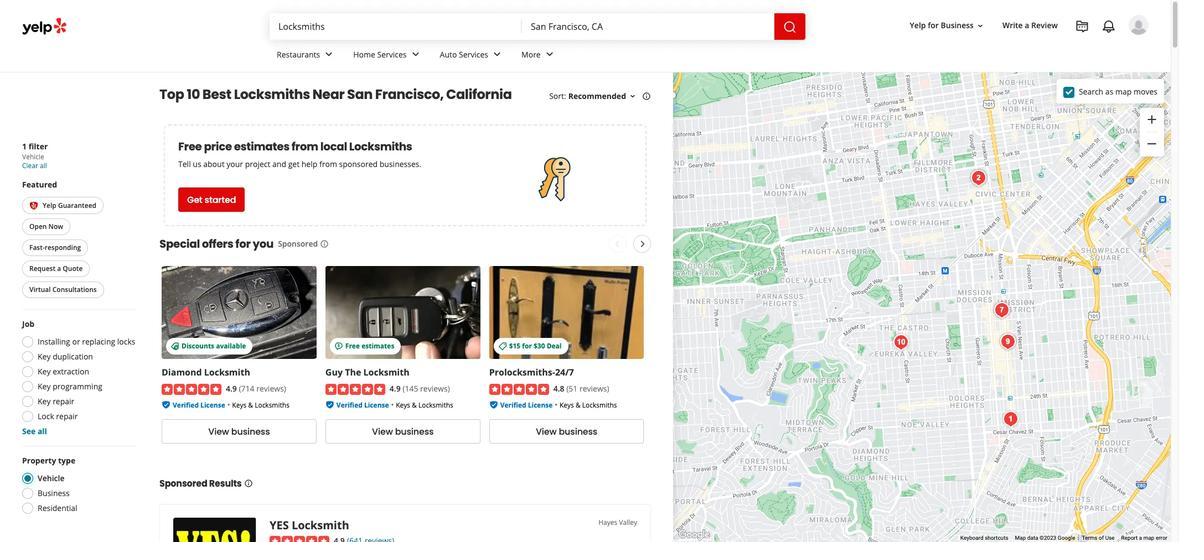 Task type: vqa. For each thing, say whether or not it's contained in the screenshot.
Report a map error "link"
yes



Task type: locate. For each thing, give the bounding box(es) containing it.
24/7
[[555, 366, 574, 379]]

2 services from the left
[[459, 49, 488, 60]]

2 business from the left
[[395, 426, 434, 438]]

consultations
[[52, 285, 97, 294]]

a inside 'link'
[[1025, 20, 1029, 31]]

reviews) right (145
[[420, 384, 450, 394]]

(145
[[403, 384, 418, 394]]

replacing
[[82, 337, 115, 347]]

& down (714
[[248, 401, 253, 410]]

license down 4.8 star rating image
[[528, 401, 553, 410]]

1 view business from the left
[[208, 426, 270, 438]]

2 horizontal spatial business
[[559, 426, 597, 438]]

2 keys from the left
[[396, 401, 410, 410]]

0 vertical spatial sponsored
[[278, 239, 318, 249]]

& down (145
[[412, 401, 417, 410]]

free right 16 free estimates v2 image
[[345, 342, 360, 351]]

services right the home
[[377, 49, 407, 60]]

2 view business from the left
[[372, 426, 434, 438]]

0 horizontal spatial free
[[178, 139, 202, 154]]

map left error
[[1143, 535, 1154, 541]]

sponsored right you
[[278, 239, 318, 249]]

vehicle down filter
[[22, 152, 44, 161]]

estimates
[[234, 139, 289, 154], [362, 342, 394, 351]]

$15 for $30 deal link
[[489, 266, 644, 359]]

for for yelp
[[928, 20, 939, 31]]

1 horizontal spatial &
[[412, 401, 417, 410]]

map for error
[[1143, 535, 1154, 541]]

0 horizontal spatial view
[[208, 426, 229, 438]]

free inside free price estimates from local locksmiths tell us about your project and get help from sponsored businesses.
[[178, 139, 202, 154]]

a right write
[[1025, 20, 1029, 31]]

0 horizontal spatial &
[[248, 401, 253, 410]]

0 horizontal spatial license
[[200, 401, 225, 410]]

1 4.9 from the left
[[226, 384, 237, 394]]

16 chevron down v2 image inside the recommended popup button
[[628, 92, 637, 101]]

3 verified license button from the left
[[500, 400, 553, 410]]

0 horizontal spatial verified
[[173, 401, 199, 410]]

sponsored
[[339, 159, 378, 169]]

all
[[40, 161, 47, 170], [38, 426, 47, 437]]

24 chevron down v2 image for home services
[[409, 48, 422, 61]]

keys for guy the locksmith
[[396, 401, 410, 410]]

1 horizontal spatial 16 verified v2 image
[[489, 401, 498, 410]]

1 horizontal spatial yelp
[[910, 20, 926, 31]]

16 verified v2 image down diamond
[[162, 401, 170, 410]]

more
[[521, 49, 541, 60]]

services inside the home services link
[[377, 49, 407, 60]]

16 info v2 image for special offers for you
[[320, 240, 329, 248]]

1 horizontal spatial license
[[364, 401, 389, 410]]

1 horizontal spatial locksmith
[[292, 518, 349, 533]]

3 business from the left
[[559, 426, 597, 438]]

verified license down 'diamond locksmith'
[[173, 401, 225, 410]]

user actions element
[[901, 14, 1164, 82]]

installing
[[38, 337, 70, 347]]

keys & locksmiths down 4.9 (145 reviews)
[[396, 401, 453, 410]]

notifications image
[[1102, 20, 1115, 33]]

24 chevron down v2 image inside auto services link
[[490, 48, 504, 61]]

0 horizontal spatial 4.9
[[226, 384, 237, 394]]

4.9 star rating image for locksmith
[[162, 384, 221, 395]]

locksmith right yes
[[292, 518, 349, 533]]

view
[[208, 426, 229, 438], [372, 426, 393, 438], [536, 426, 557, 438]]

sponsored left "results"
[[159, 478, 207, 491]]

2 horizontal spatial license
[[528, 401, 553, 410]]

0 horizontal spatial business
[[231, 426, 270, 438]]

16 verified v2 image down 4.8 star rating image
[[489, 401, 498, 410]]

abc locksmith sf image
[[991, 299, 1013, 321]]

locksmiths up the 'businesses.'
[[349, 139, 412, 154]]

3 license from the left
[[528, 401, 553, 410]]

4.9 star rating image
[[162, 384, 221, 395], [325, 384, 385, 395], [270, 536, 329, 542]]

24 chevron down v2 image left auto
[[409, 48, 422, 61]]

1 keys & locksmiths from the left
[[232, 401, 289, 410]]

from up help on the left
[[292, 139, 318, 154]]

google image
[[676, 528, 712, 542]]

deal
[[547, 342, 562, 351]]

24 chevron down v2 image right restaurants
[[322, 48, 336, 61]]

estimates up guy the locksmith link
[[362, 342, 394, 351]]

0 vertical spatial option group
[[19, 319, 137, 437]]

16 chevron down v2 image
[[976, 21, 985, 30], [628, 92, 637, 101]]

24 chevron down v2 image for restaurants
[[322, 48, 336, 61]]

locksmiths for diamond locksmith
[[255, 401, 289, 410]]

verified license right 16 verified v2 image
[[336, 401, 389, 410]]

option group
[[19, 319, 137, 437], [19, 456, 137, 518]]

16 verified v2 image
[[162, 401, 170, 410], [489, 401, 498, 410]]

diamond locksmith
[[162, 366, 250, 379]]

key programming
[[38, 381, 102, 392]]

16 verified v2 image for prolocksmiths-24/7
[[489, 401, 498, 410]]

business
[[231, 426, 270, 438], [395, 426, 434, 438], [559, 426, 597, 438]]

map right as
[[1115, 86, 1132, 97]]

3 view business from the left
[[536, 426, 597, 438]]

view business for guy the locksmith
[[372, 426, 434, 438]]

clear all link
[[22, 161, 47, 170]]

2 horizontal spatial locksmith
[[363, 366, 409, 379]]

1 vertical spatial 16 chevron down v2 image
[[628, 92, 637, 101]]

1 verified from the left
[[173, 401, 199, 410]]

24 chevron down v2 image inside the home services link
[[409, 48, 422, 61]]

1 horizontal spatial map
[[1143, 535, 1154, 541]]

keys down (145
[[396, 401, 410, 410]]

locksmiths down 4.9 (145 reviews)
[[418, 401, 453, 410]]

verified license
[[173, 401, 225, 410], [336, 401, 389, 410], [500, 401, 553, 410]]

1 horizontal spatial business
[[941, 20, 974, 31]]

yelp inside "featured" group
[[43, 201, 56, 210]]

locksmith central image
[[890, 331, 912, 353]]

24 chevron down v2 image
[[322, 48, 336, 61], [409, 48, 422, 61], [490, 48, 504, 61], [543, 48, 556, 61]]

services right auto
[[459, 49, 488, 60]]

reviews) for diamond locksmith
[[256, 384, 286, 394]]

keys for diamond locksmith
[[232, 401, 246, 410]]

4.9 star rating image down the yes locksmith link
[[270, 536, 329, 542]]

2 reviews) from the left
[[420, 384, 450, 394]]

2 verified license from the left
[[336, 401, 389, 410]]

a for report
[[1139, 535, 1142, 541]]

1 reviews) from the left
[[256, 384, 286, 394]]

2 license from the left
[[364, 401, 389, 410]]

0 vertical spatial estimates
[[234, 139, 289, 154]]

license
[[200, 401, 225, 410], [364, 401, 389, 410], [528, 401, 553, 410]]

1 vertical spatial business
[[38, 488, 70, 499]]

offers
[[202, 236, 233, 252]]

key up key repair
[[38, 381, 51, 392]]

0 horizontal spatial keys & locksmiths
[[232, 401, 289, 410]]

0 horizontal spatial yelp
[[43, 201, 56, 210]]

verified for prolocksmiths-
[[500, 401, 526, 410]]

0 vertical spatial free
[[178, 139, 202, 154]]

services inside auto services link
[[459, 49, 488, 60]]

none field the 'near'
[[531, 20, 766, 33]]

$15
[[509, 342, 520, 351]]

1 view from the left
[[208, 426, 229, 438]]

2 key from the top
[[38, 366, 51, 377]]

0 horizontal spatial from
[[292, 139, 318, 154]]

verified license button down 'diamond locksmith'
[[173, 400, 225, 410]]

verified license button right 16 verified v2 image
[[336, 400, 389, 410]]

home
[[353, 49, 375, 60]]

now
[[48, 222, 63, 231]]

locksmith up (714
[[204, 366, 250, 379]]

for inside button
[[928, 20, 939, 31]]

0 horizontal spatial 16 chevron down v2 image
[[628, 92, 637, 101]]

2 24 chevron down v2 image from the left
[[409, 48, 422, 61]]

keys & locksmiths for guy the locksmith
[[396, 401, 453, 410]]

view business down (714
[[208, 426, 270, 438]]

2 horizontal spatial verified license
[[500, 401, 553, 410]]

4.9 star rating image for the
[[325, 384, 385, 395]]

programming
[[53, 381, 102, 392]]

0 horizontal spatial business
[[38, 488, 70, 499]]

verified license down 4.8 star rating image
[[500, 401, 553, 410]]

(714
[[239, 384, 254, 394]]

discounts available link
[[162, 266, 317, 359]]

1 horizontal spatial 16 chevron down v2 image
[[976, 21, 985, 30]]

1 vertical spatial map
[[1143, 535, 1154, 541]]

1 horizontal spatial keys
[[396, 401, 410, 410]]

license for 24/7
[[528, 401, 553, 410]]

3 verified license from the left
[[500, 401, 553, 410]]

business inside button
[[941, 20, 974, 31]]

4.9 star rating image down diamond
[[162, 384, 221, 395]]

0 vertical spatial from
[[292, 139, 318, 154]]

lock repair
[[38, 411, 78, 422]]

0 horizontal spatial keys
[[232, 401, 246, 410]]

2 horizontal spatial &
[[576, 401, 581, 410]]

free up tell on the left of page
[[178, 139, 202, 154]]

guy the locksmith
[[325, 366, 409, 379]]

license down the guy the locksmith
[[364, 401, 389, 410]]

0 vertical spatial for
[[928, 20, 939, 31]]

business down (714
[[231, 426, 270, 438]]

1 keys from the left
[[232, 401, 246, 410]]

auto services
[[440, 49, 488, 60]]

1 vertical spatial 16 info v2 image
[[320, 240, 329, 248]]

2 view business link from the left
[[325, 420, 480, 444]]

0 vertical spatial vehicle
[[22, 152, 44, 161]]

16 chevron down v2 image left write
[[976, 21, 985, 30]]

0 horizontal spatial 16 info v2 image
[[244, 480, 253, 488]]

group
[[1140, 108, 1164, 157]]

yes locksmith image
[[967, 167, 990, 189], [967, 167, 990, 189]]

review
[[1031, 20, 1058, 31]]

0 horizontal spatial 16 verified v2 image
[[162, 401, 170, 410]]

4.9 left (145
[[390, 384, 401, 394]]

16 chevron down v2 image inside 'yelp for business' button
[[976, 21, 985, 30]]

view business down (145
[[372, 426, 434, 438]]

3 verified from the left
[[500, 401, 526, 410]]

key up lock
[[38, 396, 51, 407]]

reviews) right (714
[[256, 384, 286, 394]]

search as map moves
[[1079, 86, 1158, 97]]

24 chevron down v2 image right more
[[543, 48, 556, 61]]

None search field
[[270, 13, 808, 40]]

1 license from the left
[[200, 401, 225, 410]]

keys & locksmiths for prolocksmiths-24/7
[[560, 401, 617, 410]]

1 vertical spatial sponsored
[[159, 478, 207, 491]]

0 horizontal spatial verified license button
[[173, 400, 225, 410]]

1 horizontal spatial reviews)
[[420, 384, 450, 394]]

sponsored for sponsored
[[278, 239, 318, 249]]

verified license for the
[[336, 401, 389, 410]]

16 discount available v2 image
[[170, 342, 179, 351]]

4.9 left (714
[[226, 384, 237, 394]]

3 reviews) from the left
[[580, 384, 609, 394]]

verified down diamond
[[173, 401, 199, 410]]

repair for lock repair
[[56, 411, 78, 422]]

verified for diamond
[[173, 401, 199, 410]]

from down local on the left top of page
[[319, 159, 337, 169]]

0 horizontal spatial estimates
[[234, 139, 289, 154]]

1 horizontal spatial services
[[459, 49, 488, 60]]

as
[[1105, 86, 1113, 97]]

2 horizontal spatial for
[[928, 20, 939, 31]]

license down 'diamond locksmith'
[[200, 401, 225, 410]]

view business link down (51
[[489, 420, 644, 444]]

started
[[205, 193, 236, 206]]

key for key programming
[[38, 381, 51, 392]]

locksmith for yes locksmith
[[292, 518, 349, 533]]

search image
[[783, 20, 797, 34]]

key for key duplication
[[38, 352, 51, 362]]

24 chevron down v2 image for auto services
[[490, 48, 504, 61]]

extraction
[[53, 366, 89, 377]]

verified for guy
[[336, 401, 362, 410]]

business down 4.8 (51 reviews)
[[559, 426, 597, 438]]

quick locksmith image
[[997, 331, 1019, 353]]

view business
[[208, 426, 270, 438], [372, 426, 434, 438], [536, 426, 597, 438]]

prolocksmiths-24/7 link
[[489, 366, 574, 379]]

view business link down (145
[[325, 420, 480, 444]]

0 vertical spatial 16 chevron down v2 image
[[976, 21, 985, 30]]

4.8 (51 reviews)
[[553, 384, 609, 394]]

0 horizontal spatial a
[[57, 264, 61, 273]]

nolan p. image
[[1129, 15, 1149, 35]]

0 horizontal spatial locksmith
[[204, 366, 250, 379]]

1 16 verified v2 image from the left
[[162, 401, 170, 410]]

tell
[[178, 159, 191, 169]]

free price estimates from local locksmiths image
[[527, 152, 582, 207]]

verified license for 24/7
[[500, 401, 553, 410]]

free for estimates
[[345, 342, 360, 351]]

yelp for yelp for business
[[910, 20, 926, 31]]

16 free estimates v2 image
[[334, 342, 343, 351]]

business categories element
[[268, 40, 1149, 72]]

clear
[[22, 161, 38, 170]]

shortcuts
[[985, 535, 1008, 541]]

yelp guaranteed
[[43, 201, 96, 210]]

0 vertical spatial all
[[40, 161, 47, 170]]

verified down 4.8 star rating image
[[500, 401, 526, 410]]

©2023
[[1040, 535, 1056, 541]]

san
[[347, 85, 373, 104]]

repair up lock repair
[[53, 396, 74, 407]]

3 view business link from the left
[[489, 420, 644, 444]]

reviews) right (51
[[580, 384, 609, 394]]

1 horizontal spatial for
[[522, 342, 532, 351]]

us
[[193, 159, 201, 169]]

4 key from the top
[[38, 396, 51, 407]]

1 horizontal spatial verified
[[336, 401, 362, 410]]

2 & from the left
[[412, 401, 417, 410]]

3 24 chevron down v2 image from the left
[[490, 48, 504, 61]]

business down (145
[[395, 426, 434, 438]]

yelp
[[910, 20, 926, 31], [43, 201, 56, 210]]

keys down (51
[[560, 401, 574, 410]]

0 horizontal spatial view business
[[208, 426, 270, 438]]

2 horizontal spatial view business link
[[489, 420, 644, 444]]

1 verified license from the left
[[173, 401, 225, 410]]

map
[[1115, 86, 1132, 97], [1143, 535, 1154, 541]]

yelp inside user actions element
[[910, 20, 926, 31]]

2 horizontal spatial view
[[536, 426, 557, 438]]

0 horizontal spatial view business link
[[162, 420, 317, 444]]

1 filter vehicle clear all
[[22, 141, 48, 170]]

verified license button down 4.8 star rating image
[[500, 400, 553, 410]]

0 horizontal spatial for
[[235, 236, 251, 252]]

(51
[[566, 384, 578, 394]]

2 horizontal spatial keys
[[560, 401, 574, 410]]

a
[[1025, 20, 1029, 31], [57, 264, 61, 273], [1139, 535, 1142, 541]]

1 horizontal spatial business
[[395, 426, 434, 438]]

2 view from the left
[[372, 426, 393, 438]]

3 & from the left
[[576, 401, 581, 410]]

1 horizontal spatial 16 info v2 image
[[320, 240, 329, 248]]

1 horizontal spatial verified license
[[336, 401, 389, 410]]

top 10 best locksmiths near san francisco, california
[[159, 85, 512, 104]]

1 none field from the left
[[278, 20, 513, 33]]

$30
[[534, 342, 545, 351]]

1 horizontal spatial none field
[[531, 20, 766, 33]]

3 key from the top
[[38, 381, 51, 392]]

2 horizontal spatial view business
[[536, 426, 597, 438]]

a right report
[[1139, 535, 1142, 541]]

locksmiths for prolocksmiths-24/7
[[582, 401, 617, 410]]

None field
[[278, 20, 513, 33], [531, 20, 766, 33]]

estimates up the project
[[234, 139, 289, 154]]

verified right 16 verified v2 image
[[336, 401, 362, 410]]

a left quote in the left of the page
[[57, 264, 61, 273]]

map
[[1015, 535, 1026, 541]]

google
[[1058, 535, 1075, 541]]

1 horizontal spatial view
[[372, 426, 393, 438]]

your
[[227, 159, 243, 169]]

0 horizontal spatial none field
[[278, 20, 513, 33]]

more link
[[513, 40, 565, 72]]

1 option group from the top
[[19, 319, 137, 437]]

view business down (51
[[536, 426, 597, 438]]

all right see
[[38, 426, 47, 437]]

16 yelp guaranteed v2 image
[[29, 201, 38, 210]]

0 horizontal spatial sponsored
[[159, 478, 207, 491]]

0 vertical spatial business
[[941, 20, 974, 31]]

type
[[58, 456, 75, 466]]

locksmiths down 4.8 (51 reviews)
[[582, 401, 617, 410]]

1 verified license button from the left
[[173, 400, 225, 410]]

repair down key repair
[[56, 411, 78, 422]]

1 horizontal spatial 4.9
[[390, 384, 401, 394]]

verified
[[173, 401, 199, 410], [336, 401, 362, 410], [500, 401, 526, 410]]

verified license button for 24/7
[[500, 400, 553, 410]]

2 horizontal spatial verified license button
[[500, 400, 553, 410]]

1 vertical spatial estimates
[[362, 342, 394, 351]]

duplication
[[53, 352, 93, 362]]

option group containing job
[[19, 319, 137, 437]]

1 vertical spatial yelp
[[43, 201, 56, 210]]

keys & locksmiths down 4.8 (51 reviews)
[[560, 401, 617, 410]]

16 chevron down v2 image for recommended
[[628, 92, 637, 101]]

locksmiths down 4.9 (714 reviews)
[[255, 401, 289, 410]]

16 info v2 image for top 10 best locksmiths near san francisco, california
[[642, 92, 651, 101]]

data
[[1027, 535, 1038, 541]]

key down installing
[[38, 352, 51, 362]]

2 option group from the top
[[19, 456, 137, 518]]

a inside button
[[57, 264, 61, 273]]

all inside 1 filter vehicle clear all
[[40, 161, 47, 170]]

2 keys & locksmiths from the left
[[396, 401, 453, 410]]

4 24 chevron down v2 image from the left
[[543, 48, 556, 61]]

0 vertical spatial map
[[1115, 86, 1132, 97]]

2 4.9 from the left
[[390, 384, 401, 394]]

locksmiths for guy the locksmith
[[418, 401, 453, 410]]

1 horizontal spatial sponsored
[[278, 239, 318, 249]]

2 horizontal spatial verified
[[500, 401, 526, 410]]

16 chevron down v2 image for yelp for business
[[976, 21, 985, 30]]

1 horizontal spatial from
[[319, 159, 337, 169]]

16 chevron down v2 image right recommended at the top of page
[[628, 92, 637, 101]]

1 key from the top
[[38, 352, 51, 362]]

0 horizontal spatial map
[[1115, 86, 1132, 97]]

view business link down (714
[[162, 420, 317, 444]]

&
[[248, 401, 253, 410], [412, 401, 417, 410], [576, 401, 581, 410]]

1 vertical spatial all
[[38, 426, 47, 437]]

2 horizontal spatial keys & locksmiths
[[560, 401, 617, 410]]

2 16 verified v2 image from the left
[[489, 401, 498, 410]]

1 view business link from the left
[[162, 420, 317, 444]]

keys & locksmiths down 4.9 (714 reviews)
[[232, 401, 289, 410]]

4.9 star rating image down the
[[325, 384, 385, 395]]

Near text field
[[531, 20, 766, 33]]

2 verified license button from the left
[[336, 400, 389, 410]]

keys for prolocksmiths-24/7
[[560, 401, 574, 410]]

keys & locksmiths for diamond locksmith
[[232, 401, 289, 410]]

locksmith up (145
[[363, 366, 409, 379]]

2 vertical spatial for
[[522, 342, 532, 351]]

1 24 chevron down v2 image from the left
[[322, 48, 336, 61]]

vehicle down property type
[[38, 473, 64, 484]]

1 & from the left
[[248, 401, 253, 410]]

& down 4.8 (51 reviews)
[[576, 401, 581, 410]]

1 services from the left
[[377, 49, 407, 60]]

1 horizontal spatial verified license button
[[336, 400, 389, 410]]

none field find
[[278, 20, 513, 33]]

0 vertical spatial repair
[[53, 396, 74, 407]]

project
[[245, 159, 270, 169]]

16 verified v2 image
[[325, 401, 334, 410]]

16 info v2 image
[[642, 92, 651, 101], [320, 240, 329, 248], [244, 480, 253, 488]]

for
[[928, 20, 939, 31], [235, 236, 251, 252], [522, 342, 532, 351]]

3 keys from the left
[[560, 401, 574, 410]]

write a review
[[1002, 20, 1058, 31]]

key repair
[[38, 396, 74, 407]]

a for request
[[57, 264, 61, 273]]

quote
[[63, 264, 83, 273]]

2 horizontal spatial 16 info v2 image
[[642, 92, 651, 101]]

1 horizontal spatial view business link
[[325, 420, 480, 444]]

0 horizontal spatial verified license
[[173, 401, 225, 410]]

view business link for diamond locksmith
[[162, 420, 317, 444]]

3 keys & locksmiths from the left
[[560, 401, 617, 410]]

1 horizontal spatial a
[[1025, 20, 1029, 31]]

Find text field
[[278, 20, 513, 33]]

search
[[1079, 86, 1103, 97]]

1 vertical spatial option group
[[19, 456, 137, 518]]

1 vertical spatial a
[[57, 264, 61, 273]]

filter
[[29, 141, 48, 151]]

request
[[29, 264, 55, 273]]

24 chevron down v2 image right auto services
[[490, 48, 504, 61]]

key down 'key duplication'
[[38, 366, 51, 377]]

1 horizontal spatial view business
[[372, 426, 434, 438]]

1 vertical spatial from
[[319, 159, 337, 169]]

2 horizontal spatial a
[[1139, 535, 1142, 541]]

1 horizontal spatial free
[[345, 342, 360, 351]]

2 none field from the left
[[531, 20, 766, 33]]

open now
[[29, 222, 63, 231]]

2 verified from the left
[[336, 401, 362, 410]]

all right clear
[[40, 161, 47, 170]]

keys down (714
[[232, 401, 246, 410]]

verified license button for the
[[336, 400, 389, 410]]

1 horizontal spatial keys & locksmiths
[[396, 401, 453, 410]]

3 view from the left
[[536, 426, 557, 438]]

home services link
[[344, 40, 431, 72]]

24 chevron down v2 image inside more link
[[543, 48, 556, 61]]

1 business from the left
[[231, 426, 270, 438]]

keyboard
[[960, 535, 984, 541]]

1 vertical spatial repair
[[56, 411, 78, 422]]

view business for diamond locksmith
[[208, 426, 270, 438]]

0 horizontal spatial reviews)
[[256, 384, 286, 394]]

24 chevron down v2 image inside restaurants link
[[322, 48, 336, 61]]

0 vertical spatial a
[[1025, 20, 1029, 31]]

1 vertical spatial free
[[345, 342, 360, 351]]

francisco,
[[375, 85, 444, 104]]



Task type: describe. For each thing, give the bounding box(es) containing it.
near
[[313, 85, 345, 104]]

free estimates link
[[325, 266, 480, 359]]

16 deal v2 image
[[498, 342, 507, 351]]

projects image
[[1076, 20, 1089, 33]]

4.9 for guy the locksmith
[[390, 384, 401, 394]]

local
[[320, 139, 347, 154]]

services for auto services
[[459, 49, 488, 60]]

business for guy the locksmith
[[395, 426, 434, 438]]

top
[[159, 85, 184, 104]]

map for moves
[[1115, 86, 1132, 97]]

1 vertical spatial for
[[235, 236, 251, 252]]

get started button
[[178, 188, 245, 212]]

yes locksmith link
[[270, 518, 349, 533]]

locksmiths inside free price estimates from local locksmiths tell us about your project and get help from sponsored businesses.
[[349, 139, 412, 154]]

auto
[[440, 49, 457, 60]]

get
[[288, 159, 300, 169]]

responding
[[45, 243, 81, 252]]

the
[[345, 366, 361, 379]]

reviews) for guy the locksmith
[[420, 384, 450, 394]]

map region
[[642, 0, 1179, 542]]

pickbuster locksmith image
[[999, 408, 1022, 430]]

quick locksmith image
[[997, 331, 1019, 353]]

map data ©2023 google
[[1015, 535, 1075, 541]]

keyboard shortcuts button
[[960, 535, 1008, 542]]

yes locksmith
[[270, 518, 349, 533]]

key for key extraction
[[38, 366, 51, 377]]

job
[[22, 319, 34, 329]]

restaurants link
[[268, 40, 344, 72]]

virtual
[[29, 285, 51, 294]]

zoom in image
[[1145, 113, 1159, 126]]

moves
[[1134, 86, 1158, 97]]

license for locksmith
[[200, 401, 225, 410]]

zoom out image
[[1145, 137, 1159, 151]]

next image
[[636, 237, 650, 251]]

24 chevron down v2 image for more
[[543, 48, 556, 61]]

terms of use link
[[1082, 535, 1115, 541]]

repair for key repair
[[53, 396, 74, 407]]

& for prolocksmiths-24/7
[[576, 401, 581, 410]]

hayes
[[599, 518, 617, 528]]

about
[[203, 159, 225, 169]]

4.9 (714 reviews)
[[226, 384, 286, 394]]

best
[[203, 85, 231, 104]]

keyboard shortcuts
[[960, 535, 1008, 541]]

report a map error
[[1121, 535, 1167, 541]]

locksmith for diamond locksmith
[[204, 366, 250, 379]]

& for guy the locksmith
[[412, 401, 417, 410]]

1 horizontal spatial estimates
[[362, 342, 394, 351]]

business for prolocksmiths-24/7
[[559, 426, 597, 438]]

featured group
[[20, 179, 137, 301]]

auto services link
[[431, 40, 513, 72]]

you
[[253, 236, 274, 252]]

locks
[[117, 337, 135, 347]]

yelp for yelp guaranteed
[[43, 201, 56, 210]]

yelp for business button
[[905, 16, 989, 36]]

yes
[[270, 518, 289, 533]]

recommended button
[[568, 91, 637, 101]]

view business link for guy the locksmith
[[325, 420, 480, 444]]

view for 24/7
[[536, 426, 557, 438]]

4.8
[[553, 384, 564, 394]]

free price estimates from local locksmiths tell us about your project and get help from sponsored businesses.
[[178, 139, 421, 169]]

license for the
[[364, 401, 389, 410]]

reviews) for prolocksmiths-24/7
[[580, 384, 609, 394]]

write a review link
[[998, 16, 1062, 36]]

virtual consultations
[[29, 285, 97, 294]]

locksmiths down restaurants
[[234, 85, 310, 104]]

hayes valley
[[599, 518, 637, 528]]

estimates inside free price estimates from local locksmiths tell us about your project and get help from sponsored businesses.
[[234, 139, 289, 154]]

recommended
[[568, 91, 626, 101]]

discounts
[[182, 342, 214, 351]]

16 verified v2 image for diamond locksmith
[[162, 401, 170, 410]]

4.9 for diamond locksmith
[[226, 384, 237, 394]]

and
[[272, 159, 286, 169]]

terms of use
[[1082, 535, 1115, 541]]

property
[[22, 456, 56, 466]]

discounts available
[[182, 342, 246, 351]]

special
[[159, 236, 200, 252]]

special offers for you
[[159, 236, 274, 252]]

available
[[216, 342, 246, 351]]

guy the locksmith link
[[325, 366, 409, 379]]

option group containing property type
[[19, 456, 137, 518]]

2 vertical spatial 16 info v2 image
[[244, 480, 253, 488]]

help
[[302, 159, 317, 169]]

virtual consultations button
[[22, 282, 104, 298]]

verified license for locksmith
[[173, 401, 225, 410]]

vehicle inside 1 filter vehicle clear all
[[22, 152, 44, 161]]

4.9 (145 reviews)
[[390, 384, 450, 394]]

a for write
[[1025, 20, 1029, 31]]

restaurants
[[277, 49, 320, 60]]

services for home services
[[377, 49, 407, 60]]

verified license button for locksmith
[[173, 400, 225, 410]]

prolocksmiths-24/7
[[489, 366, 574, 379]]

see all button
[[22, 426, 47, 437]]

or
[[72, 337, 80, 347]]

sponsored results
[[159, 478, 242, 491]]

featured
[[22, 179, 57, 190]]

1
[[22, 141, 27, 151]]

view for the
[[372, 426, 393, 438]]

fast-
[[29, 243, 45, 252]]

view for locksmith
[[208, 426, 229, 438]]

of
[[1099, 535, 1104, 541]]

$15 for $30 deal
[[509, 342, 562, 351]]

1 vertical spatial vehicle
[[38, 473, 64, 484]]

valley
[[619, 518, 637, 528]]

view business link for prolocksmiths-24/7
[[489, 420, 644, 444]]

free for price
[[178, 139, 202, 154]]

sponsored for sponsored results
[[159, 478, 207, 491]]

price
[[204, 139, 232, 154]]

lock
[[38, 411, 54, 422]]

abc locksmith sf image
[[991, 299, 1013, 321]]

for for $15
[[522, 342, 532, 351]]

diamond locksmith link
[[162, 366, 250, 379]]

get started
[[187, 193, 236, 206]]

guy
[[325, 366, 343, 379]]

key for key repair
[[38, 396, 51, 407]]

request a quote button
[[22, 261, 90, 277]]

see
[[22, 426, 36, 437]]

view business for prolocksmiths-24/7
[[536, 426, 597, 438]]

business for diamond locksmith
[[231, 426, 270, 438]]

& for diamond locksmith
[[248, 401, 253, 410]]

guaranteed
[[58, 201, 96, 210]]

key extraction
[[38, 366, 89, 377]]

4.8 star rating image
[[489, 384, 549, 395]]

previous image
[[611, 237, 624, 251]]

installing or replacing locks
[[38, 337, 135, 347]]

write
[[1002, 20, 1023, 31]]

diamond
[[162, 366, 202, 379]]



